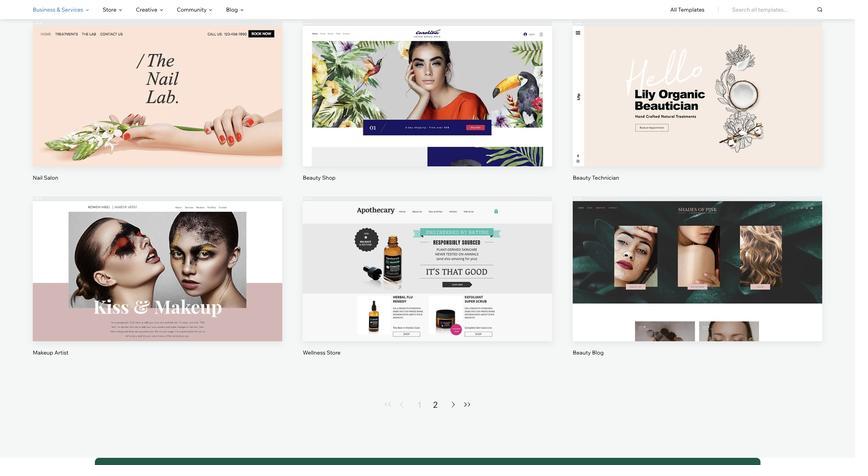 Task type: vqa. For each thing, say whether or not it's contained in the screenshot.
Salon
yes



Task type: describe. For each thing, give the bounding box(es) containing it.
wellness
[[303, 350, 326, 356]]

edit for nail salon
[[152, 83, 163, 89]]

nail salon group
[[33, 21, 282, 182]]

&
[[57, 6, 60, 13]]

creative
[[136, 6, 157, 13]]

makeup artist group
[[33, 197, 282, 357]]

blog inside group
[[592, 350, 604, 356]]

makeup
[[33, 350, 53, 356]]

nail salon
[[33, 174, 58, 181]]

edit for beauty blog
[[693, 258, 703, 265]]

view for wellness store
[[421, 281, 434, 288]]

edit button for technician
[[682, 78, 714, 94]]

makeup & cosmetics website templates - nail salon image
[[33, 26, 282, 166]]

edit for wellness store
[[423, 258, 433, 265]]

beauty blog group
[[573, 197, 823, 357]]

makeup & cosmetics website templates - makeup artist image
[[33, 201, 282, 342]]

beauty for beauty technician
[[573, 174, 591, 181]]

categories by subject element
[[33, 0, 244, 19]]

next page image
[[449, 402, 457, 408]]

beauty shop group
[[303, 21, 553, 182]]

all
[[671, 6, 677, 13]]

makeup & cosmetics website templates - beauty technician image
[[573, 26, 823, 166]]

view button for beauty blog
[[682, 276, 714, 293]]

beauty technician
[[573, 174, 619, 181]]

beauty blog
[[573, 350, 604, 356]]

makeup & cosmetics website templates - beauty blog image
[[573, 201, 823, 342]]

beauty technician group
[[573, 21, 823, 182]]

categories. use the left and right arrow keys to navigate the menu element
[[0, 0, 855, 19]]

beauty for beauty blog
[[573, 350, 591, 356]]

view for beauty technician
[[691, 106, 704, 113]]

edit for beauty shop
[[423, 83, 433, 89]]

artist
[[54, 350, 69, 356]]

wellness store
[[303, 350, 341, 356]]

view button for beauty shop
[[411, 101, 444, 117]]

2
[[433, 400, 438, 410]]



Task type: locate. For each thing, give the bounding box(es) containing it.
edit button inside wellness store group
[[411, 253, 444, 269]]

view inside wellness store group
[[421, 281, 434, 288]]

view button for wellness store
[[411, 276, 444, 293]]

edit button inside the beauty technician group
[[682, 78, 714, 94]]

edit inside beauty blog group
[[693, 258, 703, 265]]

all templates
[[671, 6, 705, 13]]

view for makeup artist
[[151, 281, 164, 288]]

community
[[177, 6, 207, 13]]

1 horizontal spatial blog
[[592, 350, 604, 356]]

view button for nail salon
[[141, 101, 174, 117]]

services
[[61, 6, 83, 13]]

edit button for salon
[[141, 78, 174, 94]]

1 vertical spatial store
[[327, 350, 341, 356]]

blog
[[226, 6, 238, 13], [592, 350, 604, 356]]

templates
[[678, 6, 705, 13]]

edit inside the makeup artist group
[[152, 258, 163, 265]]

beauty inside group
[[573, 174, 591, 181]]

salon
[[44, 174, 58, 181]]

makeup & cosmetics website templates - wellness store image
[[303, 201, 553, 342]]

0 horizontal spatial blog
[[226, 6, 238, 13]]

business & services
[[33, 6, 83, 13]]

beauty shop
[[303, 174, 336, 181]]

makeup artist
[[33, 350, 69, 356]]

edit button
[[141, 78, 174, 94], [411, 78, 444, 94], [682, 78, 714, 94], [141, 253, 174, 269], [411, 253, 444, 269], [682, 253, 714, 269]]

view inside beauty blog group
[[691, 281, 704, 288]]

view button for beauty technician
[[682, 101, 714, 117]]

technician
[[592, 174, 619, 181]]

Search search field
[[732, 0, 823, 19]]

edit button for shop
[[411, 78, 444, 94]]

view inside the makeup artist group
[[151, 281, 164, 288]]

nail
[[33, 174, 43, 181]]

edit button inside the makeup artist group
[[141, 253, 174, 269]]

beauty
[[303, 174, 321, 181], [573, 174, 591, 181], [573, 350, 591, 356]]

edit button for store
[[411, 253, 444, 269]]

view button inside the beauty technician group
[[682, 101, 714, 117]]

all templates link
[[671, 0, 705, 19]]

1 vertical spatial blog
[[592, 350, 604, 356]]

makeup & cosmetics website templates - beauty shop image
[[303, 26, 553, 166]]

view for nail salon
[[151, 106, 164, 113]]

1
[[418, 400, 422, 410]]

0 vertical spatial store
[[103, 6, 117, 13]]

blog inside categories by subject element
[[226, 6, 238, 13]]

edit
[[152, 83, 163, 89], [423, 83, 433, 89], [693, 83, 703, 89], [152, 258, 163, 265], [423, 258, 433, 265], [693, 258, 703, 265]]

view inside beauty shop group
[[421, 106, 434, 113]]

view for beauty shop
[[421, 106, 434, 113]]

view button inside the makeup artist group
[[141, 276, 174, 293]]

edit inside wellness store group
[[423, 258, 433, 265]]

None search field
[[732, 0, 823, 19]]

business
[[33, 6, 55, 13]]

2 link
[[433, 400, 438, 411]]

view for beauty blog
[[691, 281, 704, 288]]

store inside categories by subject element
[[103, 6, 117, 13]]

view
[[151, 106, 164, 113], [421, 106, 434, 113], [691, 106, 704, 113], [151, 281, 164, 288], [421, 281, 434, 288], [691, 281, 704, 288]]

view button inside beauty blog group
[[682, 276, 714, 293]]

edit button inside beauty blog group
[[682, 253, 714, 269]]

last page image
[[463, 403, 471, 407]]

edit inside nail salon "group"
[[152, 83, 163, 89]]

0 vertical spatial blog
[[226, 6, 238, 13]]

beauty inside beauty blog group
[[573, 350, 591, 356]]

view inside the beauty technician group
[[691, 106, 704, 113]]

view button for makeup artist
[[141, 276, 174, 293]]

store inside group
[[327, 350, 341, 356]]

view button inside beauty shop group
[[411, 101, 444, 117]]

store
[[103, 6, 117, 13], [327, 350, 341, 356]]

edit button for blog
[[682, 253, 714, 269]]

edit button for artist
[[141, 253, 174, 269]]

view inside nail salon "group"
[[151, 106, 164, 113]]

0 horizontal spatial store
[[103, 6, 117, 13]]

view button
[[141, 101, 174, 117], [411, 101, 444, 117], [682, 101, 714, 117], [141, 276, 174, 293], [411, 276, 444, 293], [682, 276, 714, 293]]

edit for beauty technician
[[693, 83, 703, 89]]

edit inside beauty shop group
[[423, 83, 433, 89]]

wellness store group
[[303, 197, 553, 357]]

edit inside the beauty technician group
[[693, 83, 703, 89]]

view button inside nail salon "group"
[[141, 101, 174, 117]]

view button inside wellness store group
[[411, 276, 444, 293]]

shop
[[322, 174, 336, 181]]

edit for makeup artist
[[152, 258, 163, 265]]

beauty inside beauty shop group
[[303, 174, 321, 181]]

beauty for beauty shop
[[303, 174, 321, 181]]

edit button inside beauty shop group
[[411, 78, 444, 94]]

edit button inside nail salon "group"
[[141, 78, 174, 94]]

1 horizontal spatial store
[[327, 350, 341, 356]]



